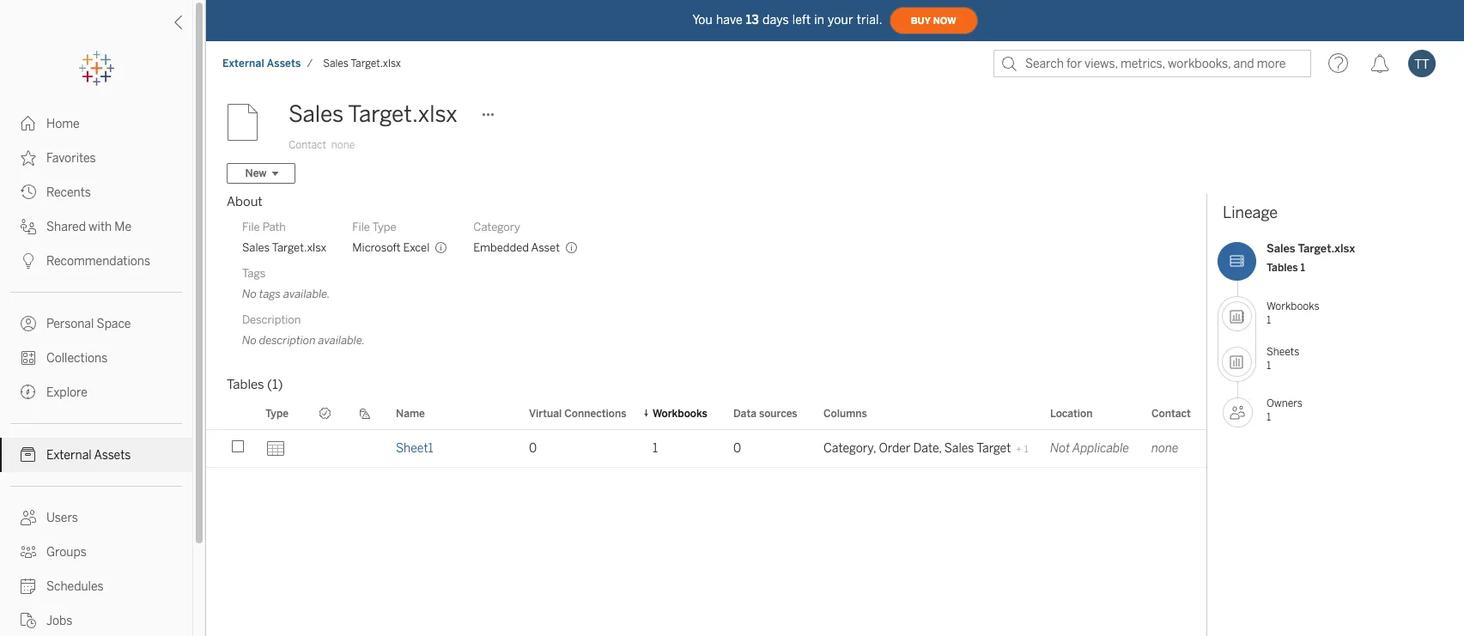 Task type: vqa. For each thing, say whether or not it's contained in the screenshot.
(+6)
no



Task type: describe. For each thing, give the bounding box(es) containing it.
this file type can contain multiple tables. image
[[435, 241, 448, 254]]

by text only_f5he34f image for personal space
[[21, 316, 36, 332]]

sales target.xlsx tables 1
[[1267, 242, 1356, 274]]

buy
[[911, 15, 931, 26]]

owners image
[[1223, 398, 1253, 428]]

type inside grid
[[265, 408, 289, 420]]

columns
[[824, 408, 867, 420]]

description
[[259, 334, 316, 347]]

0 vertical spatial external assets link
[[222, 57, 302, 70]]

no for no description available.
[[242, 334, 257, 347]]

no for no tags available.
[[242, 288, 257, 301]]

order
[[879, 442, 911, 456]]

not applicable
[[1051, 442, 1130, 456]]

contact for contact
[[1152, 408, 1191, 420]]

date,
[[914, 442, 942, 456]]

schedules
[[46, 580, 104, 595]]

shared
[[46, 220, 86, 235]]

data sources
[[734, 408, 798, 420]]

days
[[763, 12, 789, 27]]

favorites
[[46, 151, 96, 166]]

0 vertical spatial sales target.xlsx
[[323, 58, 401, 70]]

virtual
[[529, 408, 562, 420]]

shared with me
[[46, 220, 132, 235]]

row containing sheet1
[[206, 430, 1207, 468]]

1 vertical spatial external assets link
[[0, 438, 192, 473]]

sales inside the file path sales target.xlsx
[[242, 241, 270, 254]]

your
[[828, 12, 854, 27]]

assets for external assets /
[[267, 58, 301, 70]]

collections link
[[0, 341, 192, 375]]

groups
[[46, 546, 87, 560]]

/
[[307, 58, 313, 70]]

buy now
[[911, 15, 957, 26]]

file type
[[352, 221, 397, 234]]

none inside grid
[[1152, 442, 1179, 456]]

embedded
[[474, 241, 529, 254]]

description
[[242, 314, 301, 326]]

(1)
[[267, 377, 283, 393]]

tables image
[[1218, 242, 1257, 281]]

external for external assets
[[46, 448, 92, 463]]

by text only_f5he34f image for collections
[[21, 351, 36, 366]]

available. for tags no tags available.
[[283, 288, 330, 301]]

0 horizontal spatial tables
[[227, 377, 264, 393]]

personal space
[[46, 317, 131, 332]]

home
[[46, 117, 80, 131]]

tables (1)
[[227, 377, 283, 393]]

explore link
[[0, 375, 192, 410]]

owners
[[1267, 398, 1303, 410]]

recents link
[[0, 175, 192, 210]]

favorites link
[[0, 141, 192, 175]]

recommendations link
[[0, 244, 192, 278]]

sheet1
[[396, 442, 434, 456]]

schedules link
[[0, 570, 192, 604]]

0 horizontal spatial none
[[331, 139, 355, 151]]

users link
[[0, 501, 192, 535]]

jobs link
[[0, 604, 192, 637]]

1 inside 'sales target.xlsx tables 1'
[[1301, 262, 1306, 274]]

main navigation. press the up and down arrow keys to access links. element
[[0, 107, 192, 637]]

microsoft
[[352, 241, 401, 254]]

collections
[[46, 351, 108, 366]]

category, order date, sales target + 1
[[824, 442, 1029, 456]]

sheet1 link
[[396, 442, 434, 456]]

sales right /
[[323, 58, 349, 70]]

now
[[934, 15, 957, 26]]

by text only_f5he34f image for favorites
[[21, 150, 36, 166]]

by text only_f5he34f image for shared with me
[[21, 219, 36, 235]]

by text only_f5he34f image for recommendations
[[21, 253, 36, 269]]

me
[[115, 220, 132, 235]]

sheets image
[[1223, 347, 1253, 377]]

location
[[1051, 408, 1093, 420]]

microsoft excel
[[352, 241, 430, 254]]

you have 13 days left in your trial.
[[693, 12, 883, 27]]

about
[[227, 194, 263, 210]]

by text only_f5he34f image for explore
[[21, 385, 36, 400]]

category,
[[824, 442, 877, 456]]

external assets /
[[223, 58, 313, 70]]

2 0 from the left
[[734, 442, 742, 456]]

recommendations
[[46, 254, 150, 269]]

external for external assets /
[[223, 58, 265, 70]]

contact for contact none
[[289, 139, 326, 151]]

workbooks 1 sheets 1
[[1267, 301, 1320, 372]]

with
[[89, 220, 112, 235]]

table image
[[265, 439, 286, 459]]

by text only_f5he34f image for external assets
[[21, 448, 36, 463]]

you
[[693, 12, 713, 27]]



Task type: locate. For each thing, give the bounding box(es) containing it.
lineage
[[1223, 204, 1278, 223]]

1 vertical spatial tables
[[227, 377, 264, 393]]

0 vertical spatial contact
[[289, 139, 326, 151]]

in
[[815, 12, 825, 27]]

target.xlsx inside 'sales target.xlsx tables 1'
[[1298, 242, 1356, 255]]

owners 1
[[1267, 398, 1303, 423]]

workbooks image
[[1223, 302, 1253, 332]]

by text only_f5he34f image inside explore link
[[21, 385, 36, 400]]

applicable
[[1073, 442, 1130, 456]]

no inside description no description available.
[[242, 334, 257, 347]]

1 horizontal spatial file
[[352, 221, 370, 234]]

0 horizontal spatial 0
[[529, 442, 537, 456]]

external inside the main navigation. press the up and down arrow keys to access links. element
[[46, 448, 92, 463]]

1 horizontal spatial tables
[[1267, 262, 1298, 274]]

row
[[206, 430, 1207, 468]]

0 horizontal spatial assets
[[94, 448, 131, 463]]

0 vertical spatial type
[[372, 221, 397, 234]]

assets left /
[[267, 58, 301, 70]]

contact left owners image
[[1152, 408, 1191, 420]]

0 vertical spatial tables
[[1267, 262, 1298, 274]]

+
[[1017, 444, 1023, 455]]

by text only_f5he34f image left explore at the bottom left of page
[[21, 385, 36, 400]]

2 no from the top
[[242, 334, 257, 347]]

7 by text only_f5he34f image from the top
[[21, 510, 36, 526]]

jobs
[[46, 614, 72, 629]]

space
[[97, 317, 131, 332]]

explore
[[46, 386, 88, 400]]

tables left (1)
[[227, 377, 264, 393]]

3 by text only_f5he34f image from the top
[[21, 448, 36, 463]]

external up file (microsoft excel) image
[[223, 58, 265, 70]]

1 horizontal spatial workbooks
[[1267, 301, 1320, 313]]

by text only_f5he34f image left home
[[21, 116, 36, 131]]

name
[[396, 408, 425, 420]]

0
[[529, 442, 537, 456], [734, 442, 742, 456]]

no down the description
[[242, 334, 257, 347]]

2 by text only_f5he34f image from the top
[[21, 385, 36, 400]]

1 0 from the left
[[529, 442, 537, 456]]

1 by text only_f5he34f image from the top
[[21, 116, 36, 131]]

file for file path sales target.xlsx
[[242, 221, 260, 234]]

by text only_f5he34f image for home
[[21, 116, 36, 131]]

groups link
[[0, 535, 192, 570]]

by text only_f5he34f image left personal
[[21, 316, 36, 332]]

type down (1)
[[265, 408, 289, 420]]

by text only_f5he34f image inside jobs link
[[21, 613, 36, 629]]

tables right tables image
[[1267, 262, 1298, 274]]

by text only_f5he34f image left the recommendations
[[21, 253, 36, 269]]

sales
[[323, 58, 349, 70], [289, 101, 344, 128], [242, 241, 270, 254], [1267, 242, 1296, 255], [945, 442, 975, 456]]

contact up new popup button
[[289, 139, 326, 151]]

sales inside grid
[[945, 442, 975, 456]]

assets inside the main navigation. press the up and down arrow keys to access links. element
[[94, 448, 131, 463]]

by text only_f5he34f image left groups
[[21, 545, 36, 560]]

1 inside owners 1
[[1267, 411, 1272, 423]]

available. inside tags no tags available.
[[283, 288, 330, 301]]

0 horizontal spatial type
[[265, 408, 289, 420]]

path
[[263, 221, 286, 234]]

0 horizontal spatial external assets link
[[0, 438, 192, 473]]

file (microsoft excel) image
[[227, 97, 278, 149]]

personal space link
[[0, 307, 192, 341]]

contact
[[289, 139, 326, 151], [1152, 408, 1191, 420]]

by text only_f5he34f image
[[21, 116, 36, 131], [21, 385, 36, 400], [21, 448, 36, 463], [21, 545, 36, 560], [21, 579, 36, 595]]

tags
[[259, 288, 281, 301]]

0 vertical spatial workbooks
[[1267, 301, 1320, 313]]

virtual connections
[[529, 408, 627, 420]]

sales target.xlsx down sales target.xlsx element
[[289, 101, 457, 128]]

1 horizontal spatial external
[[223, 58, 265, 70]]

trial.
[[857, 12, 883, 27]]

3 by text only_f5he34f image from the top
[[21, 219, 36, 235]]

sales inside 'sales target.xlsx tables 1'
[[1267, 242, 1296, 255]]

by text only_f5he34f image
[[21, 150, 36, 166], [21, 185, 36, 200], [21, 219, 36, 235], [21, 253, 36, 269], [21, 316, 36, 332], [21, 351, 36, 366], [21, 510, 36, 526], [21, 613, 36, 629]]

1 vertical spatial type
[[265, 408, 289, 420]]

by text only_f5he34f image inside personal space "link"
[[21, 316, 36, 332]]

2 by text only_f5he34f image from the top
[[21, 185, 36, 200]]

external
[[223, 58, 265, 70], [46, 448, 92, 463]]

not
[[1051, 442, 1071, 456]]

by text only_f5he34f image inside groups link
[[21, 545, 36, 560]]

by text only_f5he34f image left external assets
[[21, 448, 36, 463]]

by text only_f5he34f image left favorites
[[21, 150, 36, 166]]

1 file from the left
[[242, 221, 260, 234]]

tables inside 'sales target.xlsx tables 1'
[[1267, 262, 1298, 274]]

by text only_f5he34f image for users
[[21, 510, 36, 526]]

personal
[[46, 317, 94, 332]]

external assets
[[46, 448, 131, 463]]

1 no from the top
[[242, 288, 257, 301]]

1 vertical spatial assets
[[94, 448, 131, 463]]

file for file type
[[352, 221, 370, 234]]

none down sales target.xlsx element
[[331, 139, 355, 151]]

by text only_f5he34f image inside users "link"
[[21, 510, 36, 526]]

by text only_f5he34f image inside recents 'link'
[[21, 185, 36, 200]]

0 vertical spatial external
[[223, 58, 265, 70]]

2 file from the left
[[352, 221, 370, 234]]

sales right date,
[[945, 442, 975, 456]]

sales up contact none
[[289, 101, 344, 128]]

target.xlsx inside the file path sales target.xlsx
[[272, 241, 327, 254]]

sales target.xlsx element
[[318, 58, 406, 70]]

1 vertical spatial no
[[242, 334, 257, 347]]

target
[[977, 442, 1011, 456]]

workbooks
[[1267, 301, 1320, 313], [653, 408, 708, 420]]

1 horizontal spatial external assets link
[[222, 57, 302, 70]]

by text only_f5he34f image inside home link
[[21, 116, 36, 131]]

workbooks for workbooks 1 sheets 1
[[1267, 301, 1320, 313]]

none
[[331, 139, 355, 151], [1152, 442, 1179, 456]]

available. inside description no description available.
[[318, 334, 365, 347]]

embedded asset
[[474, 241, 560, 254]]

1 vertical spatial none
[[1152, 442, 1179, 456]]

new button
[[227, 163, 296, 184]]

file path sales target.xlsx
[[242, 221, 327, 254]]

none right applicable
[[1152, 442, 1179, 456]]

by text only_f5he34f image inside the schedules link
[[21, 579, 36, 595]]

by text only_f5he34f image left shared
[[21, 219, 36, 235]]

tags
[[242, 267, 266, 280]]

category
[[474, 221, 521, 234]]

grid containing sheet1
[[206, 398, 1207, 637]]

buy now button
[[890, 7, 978, 34]]

by text only_f5he34f image inside shared with me link
[[21, 219, 36, 235]]

sales target.xlsx right /
[[323, 58, 401, 70]]

asset
[[531, 241, 560, 254]]

by text only_f5he34f image inside collections link
[[21, 351, 36, 366]]

file
[[242, 221, 260, 234], [352, 221, 370, 234]]

users
[[46, 511, 78, 526]]

left
[[793, 12, 811, 27]]

navigation panel element
[[0, 52, 192, 637]]

5 by text only_f5he34f image from the top
[[21, 579, 36, 595]]

by text only_f5he34f image for recents
[[21, 185, 36, 200]]

assets up users "link"
[[94, 448, 131, 463]]

by text only_f5he34f image for groups
[[21, 545, 36, 560]]

1 vertical spatial available.
[[318, 334, 365, 347]]

excel
[[403, 241, 430, 254]]

1 horizontal spatial none
[[1152, 442, 1179, 456]]

external assets link left /
[[222, 57, 302, 70]]

1 horizontal spatial type
[[372, 221, 397, 234]]

no inside tags no tags available.
[[242, 288, 257, 301]]

no
[[242, 288, 257, 301], [242, 334, 257, 347]]

13
[[746, 12, 759, 27]]

connections
[[565, 408, 627, 420]]

assets
[[267, 58, 301, 70], [94, 448, 131, 463]]

data
[[734, 408, 757, 420]]

by text only_f5he34f image inside favorites link
[[21, 150, 36, 166]]

1 by text only_f5he34f image from the top
[[21, 150, 36, 166]]

by text only_f5he34f image left jobs
[[21, 613, 36, 629]]

workbooks for workbooks
[[653, 408, 708, 420]]

0 vertical spatial available.
[[283, 288, 330, 301]]

6 by text only_f5he34f image from the top
[[21, 351, 36, 366]]

1 vertical spatial sales target.xlsx
[[289, 101, 457, 128]]

new
[[245, 168, 267, 180]]

sales up tags
[[242, 241, 270, 254]]

external assets link up users "link"
[[0, 438, 192, 473]]

file left path
[[242, 221, 260, 234]]

0 vertical spatial assets
[[267, 58, 301, 70]]

1 horizontal spatial 0
[[734, 442, 742, 456]]

by text only_f5he34f image left users
[[21, 510, 36, 526]]

available. up description no description available.
[[283, 288, 330, 301]]

type
[[372, 221, 397, 234], [265, 408, 289, 420]]

sales target.xlsx
[[323, 58, 401, 70], [289, 101, 457, 128]]

0 down data
[[734, 442, 742, 456]]

0 horizontal spatial workbooks
[[653, 408, 708, 420]]

4 by text only_f5he34f image from the top
[[21, 545, 36, 560]]

by text only_f5he34f image left recents
[[21, 185, 36, 200]]

0 vertical spatial no
[[242, 288, 257, 301]]

0 horizontal spatial contact
[[289, 139, 326, 151]]

external down explore at the bottom left of page
[[46, 448, 92, 463]]

file inside the file path sales target.xlsx
[[242, 221, 260, 234]]

contact none
[[289, 139, 355, 151]]

5 by text only_f5he34f image from the top
[[21, 316, 36, 332]]

sheets
[[1267, 346, 1300, 358]]

1 vertical spatial contact
[[1152, 408, 1191, 420]]

recents
[[46, 186, 91, 200]]

available. for description no description available.
[[318, 334, 365, 347]]

tables
[[1267, 262, 1298, 274], [227, 377, 264, 393]]

sources
[[759, 408, 798, 420]]

1 horizontal spatial assets
[[267, 58, 301, 70]]

assets for external assets
[[94, 448, 131, 463]]

workbooks left data
[[653, 408, 708, 420]]

0 horizontal spatial external
[[46, 448, 92, 463]]

1 vertical spatial workbooks
[[653, 408, 708, 420]]

external assets link
[[222, 57, 302, 70], [0, 438, 192, 473]]

available. right description
[[318, 334, 365, 347]]

home link
[[0, 107, 192, 141]]

1 vertical spatial external
[[46, 448, 92, 463]]

by text only_f5he34f image for schedules
[[21, 579, 36, 595]]

tags no tags available.
[[242, 267, 330, 301]]

no left "tags"
[[242, 288, 257, 301]]

available.
[[283, 288, 330, 301], [318, 334, 365, 347]]

grid
[[206, 398, 1207, 637]]

0 vertical spatial none
[[331, 139, 355, 151]]

by text only_f5he34f image left schedules
[[21, 579, 36, 595]]

0 horizontal spatial file
[[242, 221, 260, 234]]

by text only_f5he34f image left collections
[[21, 351, 36, 366]]

1 inside category, order date, sales target + 1
[[1025, 444, 1029, 455]]

Search for views, metrics, workbooks, and more text field
[[994, 50, 1312, 77]]

workbooks up sheets
[[1267, 301, 1320, 313]]

4 by text only_f5he34f image from the top
[[21, 253, 36, 269]]

description no description available.
[[242, 314, 365, 347]]

by text only_f5he34f image inside "recommendations" link
[[21, 253, 36, 269]]

have
[[716, 12, 743, 27]]

shared with me link
[[0, 210, 192, 244]]

file up microsoft
[[352, 221, 370, 234]]

sales right tables image
[[1267, 242, 1296, 255]]

1
[[1301, 262, 1306, 274], [1267, 314, 1272, 326], [1267, 360, 1272, 372], [1267, 411, 1272, 423], [653, 442, 658, 456], [1025, 444, 1029, 455]]

8 by text only_f5he34f image from the top
[[21, 613, 36, 629]]

0 down virtual
[[529, 442, 537, 456]]

type up the microsoft excel
[[372, 221, 397, 234]]

contact inside grid
[[1152, 408, 1191, 420]]

by text only_f5he34f image for jobs
[[21, 613, 36, 629]]

1 horizontal spatial contact
[[1152, 408, 1191, 420]]

this table or file is embedded in the published asset on the server, and you can't create a new workbook from it. files embedded in workbooks aren't shared with other tableau site users. image
[[565, 241, 578, 254]]



